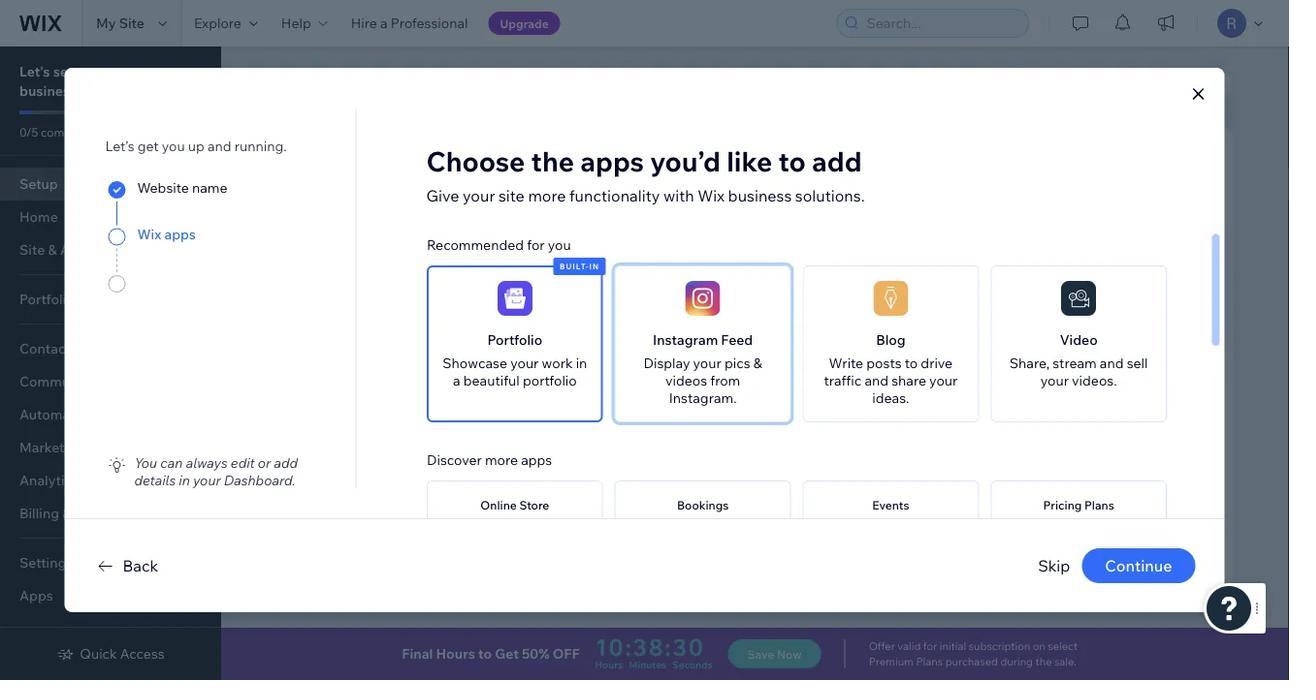 Task type: locate. For each thing, give the bounding box(es) containing it.
0 horizontal spatial you
[[162, 138, 185, 155]]

your inside blog write posts to drive traffic and share your ideas.
[[929, 373, 957, 390]]

let's set up your business
[[19, 63, 125, 99], [301, 155, 515, 177]]

2 horizontal spatial apps
[[580, 144, 644, 178]]

for right 'recommended'
[[526, 237, 544, 254]]

1 horizontal spatial site
[[1157, 493, 1183, 510]]

1 horizontal spatial site
[[499, 186, 525, 206]]

initial
[[940, 640, 966, 654]]

1 horizontal spatial apps
[[521, 452, 552, 469]]

2 horizontal spatial up
[[374, 155, 396, 177]]

you right the get
[[162, 138, 185, 155]]

instagram
[[652, 332, 718, 349]]

a right hire
[[380, 15, 388, 32]]

1 horizontal spatial up
[[188, 138, 204, 155]]

0 vertical spatial design site
[[1142, 76, 1215, 93]]

bookings
[[677, 499, 728, 513]]

wix for wix apps
[[137, 226, 161, 243]]

your inside "sidebar" element
[[96, 63, 125, 80]]

up up update your site type on the top left of the page
[[374, 155, 396, 177]]

up up the 'name'
[[188, 138, 204, 155]]

let's set up your business up give
[[301, 155, 515, 177]]

to inside choose the apps you'd like to add give your site more functionality with wix business solutions.
[[778, 144, 806, 178]]

2 horizontal spatial business
[[728, 186, 792, 206]]

a left custom
[[397, 280, 405, 297]]

0 horizontal spatial more
[[484, 452, 517, 469]]

0 horizontal spatial wix
[[137, 226, 161, 243]]

more up online
[[484, 452, 517, 469]]

solutions.
[[795, 186, 865, 206]]

hours left minutes
[[595, 659, 623, 671]]

1 vertical spatial portfolio
[[474, 438, 529, 455]]

0 horizontal spatial let's set up your business
[[19, 63, 125, 99]]

with up seconds at right bottom
[[687, 627, 716, 644]]

website
[[418, 493, 467, 510]]

1 vertical spatial let's set up your business
[[301, 155, 515, 177]]

site inside 'button'
[[1157, 493, 1183, 510]]

plans right pricing
[[1084, 499, 1114, 513]]

your right update
[[389, 228, 417, 245]]

hire a professional link
[[339, 0, 480, 47]]

custom
[[408, 280, 456, 297]]

choose the apps you'd like to add give your site more functionality with wix business solutions.
[[426, 144, 865, 206]]

hours
[[436, 646, 475, 663], [595, 659, 623, 671]]

set up 0/5 completed
[[53, 63, 73, 80]]

recommended
[[426, 237, 523, 254]]

1 horizontal spatial for
[[923, 640, 937, 654]]

let's go button
[[679, 359, 766, 388]]

more left functionality
[[528, 186, 566, 206]]

apps up functionality
[[580, 144, 644, 178]]

add inside choose the apps you'd like to add give your site more functionality with wix business solutions.
[[812, 144, 862, 178]]

started
[[1135, 547, 1183, 564]]

0 vertical spatial let's
[[19, 63, 50, 80]]

1 vertical spatial you
[[547, 237, 570, 254]]

a for hire a professional
[[380, 15, 388, 32]]

hours inside 10:38:30 hours minutes seconds
[[595, 659, 623, 671]]

0 vertical spatial plans
[[1084, 499, 1114, 513]]

1 horizontal spatial hours
[[595, 659, 623, 671]]

2 horizontal spatial let's
[[697, 365, 727, 382]]

0 vertical spatial apps
[[580, 144, 644, 178]]

and up videos.
[[1099, 355, 1123, 372]]

your down always
[[193, 472, 221, 489]]

0 vertical spatial more
[[528, 186, 566, 206]]

1 horizontal spatial set
[[344, 155, 370, 177]]

it
[[574, 326, 582, 343]]

like
[[727, 144, 772, 178]]

0 horizontal spatial for
[[526, 237, 544, 254]]

access
[[120, 646, 165, 663]]

purchased
[[945, 656, 998, 669]]

the inside choose the apps you'd like to add give your site more functionality with wix business solutions.
[[531, 144, 574, 178]]

site inside "link"
[[1189, 76, 1215, 93]]

a for connect a custom domain
[[397, 280, 405, 297]]

completed
[[41, 125, 99, 139]]

business inside choose the apps you'd like to add give your site more functionality with wix business solutions.
[[728, 186, 792, 206]]

site down "choose"
[[499, 186, 525, 206]]

your down drive
[[929, 373, 957, 390]]

in inside you can always edit or add details in your dashboard.
[[179, 472, 190, 489]]

the up functionality
[[531, 144, 574, 178]]

1 horizontal spatial more
[[528, 186, 566, 206]]

0 vertical spatial with
[[663, 186, 694, 206]]

0 vertical spatial portfolio
[[522, 373, 576, 390]]

for right valid
[[923, 640, 937, 654]]

business up 0/5 completed
[[19, 82, 77, 99]]

get
[[137, 138, 159, 155]]

set inside let's set up your business
[[53, 63, 73, 80]]

perfect
[[401, 326, 447, 343]]

store
[[519, 499, 549, 513]]

0 vertical spatial business
[[19, 82, 77, 99]]

1 vertical spatial site
[[1189, 76, 1215, 93]]

your down "choose"
[[463, 186, 495, 206]]

apps down website name
[[164, 226, 196, 243]]

2 vertical spatial let's
[[697, 365, 727, 382]]

design inside "link"
[[1142, 76, 1186, 93]]

0 horizontal spatial site
[[420, 228, 443, 245]]

0 horizontal spatial plans
[[916, 656, 943, 669]]

1 vertical spatial domain
[[450, 326, 498, 343]]

to up share
[[904, 355, 917, 372]]

let's set up your business up completed
[[19, 63, 125, 99]]

your down 'portfolio'
[[510, 355, 538, 372]]

built-in
[[559, 262, 599, 272]]

0 vertical spatial get
[[1108, 547, 1132, 564]]

0 vertical spatial add
[[812, 144, 862, 178]]

or
[[258, 455, 271, 472]]

sidebar element
[[0, 47, 221, 681]]

1 vertical spatial apps
[[164, 226, 196, 243]]

in right work
[[575, 355, 587, 372]]

automations link
[[0, 399, 221, 432]]

your down my
[[96, 63, 125, 80]]

few
[[610, 326, 633, 343]]

get left started
[[1108, 547, 1132, 564]]

0 vertical spatial in
[[585, 326, 596, 343]]

0 vertical spatial wix
[[698, 186, 725, 206]]

you for for
[[547, 237, 570, 254]]

apps
[[580, 144, 644, 178], [164, 226, 196, 243], [521, 452, 552, 469]]

a right "add"
[[368, 438, 376, 455]]

business down like
[[728, 186, 792, 206]]

2 vertical spatial apps
[[521, 452, 552, 469]]

portfolio down work
[[522, 373, 576, 390]]

1 horizontal spatial get
[[1108, 547, 1132, 564]]

and left running.
[[208, 138, 231, 155]]

0 vertical spatial you
[[162, 138, 185, 155]]

site left type
[[420, 228, 443, 245]]

the down on
[[1035, 656, 1052, 669]]

show
[[777, 627, 813, 644]]

0 horizontal spatial let's
[[19, 63, 50, 80]]

site for design site "link"
[[1189, 76, 1215, 93]]

1 vertical spatial add
[[274, 455, 298, 472]]

you
[[134, 455, 157, 472]]

0 horizontal spatial business
[[19, 82, 77, 99]]

subscription
[[969, 640, 1030, 654]]

beautiful
[[463, 373, 519, 390]]

in down can
[[179, 472, 190, 489]]

1 vertical spatial the
[[1035, 656, 1052, 669]]

0 horizontal spatial add
[[274, 455, 298, 472]]

let's go
[[697, 365, 749, 382]]

1 vertical spatial let's
[[301, 155, 341, 177]]

edit
[[231, 455, 255, 472]]

functionality
[[569, 186, 660, 206]]

2 horizontal spatial site
[[1189, 76, 1215, 93]]

now
[[777, 647, 802, 662]]

0 vertical spatial domain
[[459, 280, 508, 297]]

to inside blog write posts to drive traffic and share your ideas.
[[904, 355, 917, 372]]

2 vertical spatial business
[[728, 186, 792, 206]]

get
[[1108, 547, 1132, 564], [495, 646, 519, 663]]

up
[[76, 63, 93, 80], [188, 138, 204, 155], [374, 155, 396, 177]]

get left 50% at the left
[[495, 646, 519, 663]]

a down showcase
[[452, 373, 460, 390]]

to right like
[[778, 144, 806, 178]]

your up the 'from'
[[693, 355, 721, 372]]

during
[[1000, 656, 1033, 669]]

2 vertical spatial site
[[1157, 493, 1183, 510]]

domain for perfect
[[450, 326, 498, 343]]

set
[[53, 63, 73, 80], [344, 155, 370, 177]]

instagram.
[[669, 390, 736, 407]]

1 vertical spatial for
[[923, 640, 937, 654]]

with down you'd
[[663, 186, 694, 206]]

home link
[[0, 201, 221, 234]]

save
[[747, 647, 774, 662]]

you up built- at the left top
[[547, 237, 570, 254]]

site for design site 'button' at the right
[[1157, 493, 1183, 510]]

design site inside 'button'
[[1110, 493, 1183, 510]]

design site inside "link"
[[1142, 76, 1215, 93]]

help button
[[269, 0, 339, 47]]

business up give
[[441, 155, 515, 177]]

apps up store
[[521, 452, 552, 469]]

1 vertical spatial wix
[[137, 226, 161, 243]]

apps inside choose the apps you'd like to add give your site more functionality with wix business solutions.
[[580, 144, 644, 178]]

your
[[96, 63, 125, 80], [400, 155, 437, 177], [463, 186, 495, 206], [389, 228, 417, 245], [370, 326, 398, 343], [510, 355, 538, 372], [693, 355, 721, 372], [929, 373, 957, 390], [1040, 373, 1068, 390], [443, 438, 471, 455], [193, 472, 221, 489], [386, 493, 415, 510]]

50%
[[522, 646, 550, 663]]

0 vertical spatial let's set up your business
[[19, 63, 125, 99]]

1 horizontal spatial add
[[812, 144, 862, 178]]

0 vertical spatial site
[[499, 186, 525, 206]]

domain up showcase
[[450, 326, 498, 343]]

share,
[[1009, 355, 1049, 372]]

settings
[[19, 555, 73, 572]]

get started
[[1108, 547, 1183, 564]]

skip button
[[1038, 555, 1070, 578]]

blog write posts to drive traffic and share your ideas.
[[823, 332, 957, 407]]

portfolio up online
[[474, 438, 529, 455]]

design for design site 'button' at the right
[[1110, 493, 1154, 510]]

1 vertical spatial site
[[420, 228, 443, 245]]

wix left stands
[[612, 627, 637, 644]]

1 horizontal spatial let's
[[301, 155, 341, 177]]

let's get you up and running.
[[105, 138, 287, 155]]

e.g., mystunningwebsite.com field
[[363, 360, 657, 387]]

1 horizontal spatial business
[[441, 155, 515, 177]]

your inside instagram feed display your pics & videos from instagram.
[[693, 355, 721, 372]]

wix down website
[[137, 226, 161, 243]]

1 horizontal spatial you
[[547, 237, 570, 254]]

your down stream
[[1040, 373, 1068, 390]]

pricing
[[1043, 499, 1081, 513]]

wix for wix stands with ukraine show your support
[[612, 627, 637, 644]]

1 vertical spatial design site
[[1110, 493, 1183, 510]]

videos.
[[1071, 373, 1117, 390]]

get started button
[[1091, 541, 1200, 570]]

0 vertical spatial set
[[53, 63, 73, 80]]

video share, stream and sell your videos.
[[1009, 332, 1147, 390]]

add right or
[[274, 455, 298, 472]]

set up update
[[344, 155, 370, 177]]

quick access button
[[57, 646, 165, 663]]

get inside button
[[1108, 547, 1132, 564]]

0 vertical spatial the
[[531, 144, 574, 178]]

explore
[[194, 15, 241, 32]]

1 vertical spatial in
[[575, 355, 587, 372]]

your inside showcase your work in a beautiful portfolio
[[510, 355, 538, 372]]

skip
[[1038, 557, 1070, 576]]

&
[[753, 355, 762, 372]]

0 horizontal spatial site
[[119, 15, 144, 32]]

select
[[1048, 640, 1078, 654]]

hire
[[351, 15, 377, 32]]

stream
[[1052, 355, 1096, 372]]

wix
[[698, 186, 725, 206], [137, 226, 161, 243], [612, 627, 637, 644]]

0 horizontal spatial the
[[531, 144, 574, 178]]

domain down 'recommended'
[[459, 280, 508, 297]]

1 vertical spatial more
[[484, 452, 517, 469]]

0 horizontal spatial set
[[53, 63, 73, 80]]

add inside you can always edit or add details in your dashboard.
[[274, 455, 298, 472]]

0 vertical spatial site
[[119, 15, 144, 32]]

you
[[162, 138, 185, 155], [547, 237, 570, 254]]

welcome,
[[278, 70, 405, 104]]

1 horizontal spatial wix
[[612, 627, 637, 644]]

offer valid for initial subscription on select premium plans purchased during the sale.
[[869, 640, 1078, 669]]

2 horizontal spatial wix
[[698, 186, 725, 206]]

wix apps
[[137, 226, 196, 243]]

in right it
[[585, 326, 596, 343]]

hours for 10:38:30
[[595, 659, 623, 671]]

apps for discover
[[521, 452, 552, 469]]

and down posts
[[864, 373, 888, 390]]

more inside choose the apps you'd like to add give your site more functionality with wix business solutions.
[[528, 186, 566, 206]]

1 vertical spatial plans
[[916, 656, 943, 669]]

0 horizontal spatial up
[[76, 63, 93, 80]]

wix down you'd
[[698, 186, 725, 206]]

0 horizontal spatial hours
[[436, 646, 475, 663]]

more
[[528, 186, 566, 206], [484, 452, 517, 469]]

up up completed
[[76, 63, 93, 80]]

2 vertical spatial wix
[[612, 627, 637, 644]]

setup link
[[0, 168, 221, 201]]

1 horizontal spatial the
[[1035, 656, 1052, 669]]

hours right final
[[436, 646, 475, 663]]

add up solutions.
[[812, 144, 862, 178]]

choose
[[426, 144, 525, 178]]

up inside let's set up your business
[[76, 63, 93, 80]]

drive
[[920, 355, 952, 372]]

find
[[339, 326, 367, 343]]

2 vertical spatial in
[[179, 472, 190, 489]]

design inside 'button'
[[1110, 493, 1154, 510]]

apps for choose
[[580, 144, 644, 178]]

0 horizontal spatial get
[[495, 646, 519, 663]]

1 vertical spatial get
[[495, 646, 519, 663]]

your
[[816, 627, 844, 644]]

plans down valid
[[916, 656, 943, 669]]



Task type: vqa. For each thing, say whether or not it's contained in the screenshot.
Marketing
no



Task type: describe. For each thing, give the bounding box(es) containing it.
sale.
[[1054, 656, 1077, 669]]

recommended for you
[[426, 237, 570, 254]]

1 horizontal spatial let's set up your business
[[301, 155, 515, 177]]

showcase
[[442, 355, 507, 372]]

online store
[[480, 499, 549, 513]]

site inside choose the apps you'd like to add give your site more functionality with wix business solutions.
[[499, 186, 525, 206]]

running.
[[234, 138, 287, 155]]

and inside video share, stream and sell your videos.
[[1099, 355, 1123, 372]]

your inside choose the apps you'd like to add give your site more functionality with wix business solutions.
[[463, 186, 495, 206]]

connect
[[339, 280, 394, 297]]

1 vertical spatial business
[[441, 155, 515, 177]]

design site for design site 'button' at the right
[[1110, 493, 1183, 510]]

welcome, ruby
[[278, 70, 479, 104]]

stands
[[640, 627, 684, 644]]

offer
[[869, 640, 895, 654]]

in for secure
[[585, 326, 596, 343]]

design site button
[[1092, 487, 1200, 516]]

upgrade
[[500, 16, 549, 31]]

write
[[828, 355, 863, 372]]

off
[[553, 646, 580, 663]]

plans inside the offer valid for initial subscription on select premium plans purchased during the sale.
[[916, 656, 943, 669]]

hire a professional
[[351, 15, 468, 32]]

and left secure at the left
[[501, 326, 525, 343]]

your up give
[[400, 155, 437, 177]]

can
[[160, 455, 183, 472]]

1 horizontal spatial plans
[[1084, 499, 1114, 513]]

help
[[281, 15, 311, 32]]

details
[[134, 472, 176, 489]]

feed
[[721, 332, 752, 349]]

find your perfect domain and secure it in a few clicks.
[[339, 326, 674, 343]]

portfolio
[[487, 332, 542, 349]]

0/5
[[19, 125, 38, 139]]

0 vertical spatial for
[[526, 237, 544, 254]]

automations
[[19, 406, 102, 423]]

let's set up your business inside "sidebar" element
[[19, 63, 125, 99]]

instagram feed display your pics & videos from instagram.
[[643, 332, 762, 407]]

quick access
[[80, 646, 165, 663]]

0 horizontal spatial apps
[[164, 226, 196, 243]]

portfolio inside showcase your work in a beautiful portfolio
[[522, 373, 576, 390]]

a inside showcase your work in a beautiful portfolio
[[452, 373, 460, 390]]

always
[[186, 455, 228, 472]]

in
[[589, 262, 599, 272]]

show your support button
[[777, 627, 900, 644]]

ukraine
[[719, 627, 769, 644]]

final
[[402, 646, 433, 663]]

website name
[[137, 179, 227, 196]]

valid
[[898, 640, 921, 654]]

continue
[[1105, 557, 1172, 576]]

let's inside button
[[697, 365, 727, 382]]

add
[[339, 438, 365, 455]]

and inside blog write posts to drive traffic and share your ideas.
[[864, 373, 888, 390]]

a left 'few'
[[599, 326, 607, 343]]

1 vertical spatial with
[[687, 627, 716, 644]]

back button
[[94, 555, 158, 578]]

back
[[123, 557, 158, 576]]

setup
[[19, 176, 58, 193]]

video
[[1059, 332, 1097, 349]]

let's
[[105, 138, 134, 155]]

to left 50% at the left
[[478, 646, 492, 663]]

design for design site "link"
[[1142, 76, 1186, 93]]

built-
[[559, 262, 589, 272]]

on
[[1033, 640, 1045, 654]]

for inside the offer valid for initial subscription on select premium plans purchased during the sale.
[[923, 640, 937, 654]]

wix stands with ukraine show your support
[[612, 627, 900, 644]]

let's inside let's set up your business
[[19, 63, 50, 80]]

your left website
[[386, 493, 415, 510]]

your inside you can always edit or add details in your dashboard.
[[193, 472, 221, 489]]

business inside let's set up your business
[[19, 82, 77, 99]]

ruby
[[411, 70, 479, 104]]

wix inside choose the apps you'd like to add give your site more functionality with wix business solutions.
[[698, 186, 725, 206]]

add a project to your portfolio
[[339, 438, 529, 455]]

from
[[710, 373, 740, 390]]

quick
[[80, 646, 117, 663]]

display
[[643, 355, 690, 372]]

you for get
[[162, 138, 185, 155]]

showcase your work in a beautiful portfolio
[[442, 355, 587, 390]]

to right project
[[427, 438, 440, 455]]

premium
[[869, 656, 914, 669]]

in for add
[[179, 472, 190, 489]]

a for add a project to your portfolio
[[368, 438, 376, 455]]

domain for custom
[[459, 280, 508, 297]]

the inside the offer valid for initial subscription on select premium plans purchased during the sale.
[[1035, 656, 1052, 669]]

pricing plans
[[1043, 499, 1114, 513]]

support
[[847, 627, 900, 644]]

online
[[480, 499, 516, 513]]

you'd
[[650, 144, 721, 178]]

pics
[[724, 355, 750, 372]]

1 vertical spatial set
[[344, 155, 370, 177]]

website
[[137, 179, 189, 196]]

design your website
[[339, 493, 467, 510]]

secure
[[528, 326, 570, 343]]

traffic
[[823, 373, 861, 390]]

project
[[379, 438, 424, 455]]

your right project
[[443, 438, 471, 455]]

type
[[446, 228, 475, 245]]

events
[[872, 499, 909, 513]]

upgrade button
[[488, 12, 560, 35]]

save now button
[[728, 640, 821, 669]]

in inside showcase your work in a beautiful portfolio
[[575, 355, 587, 372]]

my
[[96, 15, 116, 32]]

with inside choose the apps you'd like to add give your site more functionality with wix business solutions.
[[663, 186, 694, 206]]

hours for final
[[436, 646, 475, 663]]

my site
[[96, 15, 144, 32]]

blog
[[876, 332, 905, 349]]

continue button
[[1082, 549, 1196, 584]]

update your site type
[[339, 228, 475, 245]]

ideas.
[[872, 390, 909, 407]]

Search... field
[[861, 10, 1022, 37]]

design site link
[[1107, 70, 1232, 99]]

design site for design site "link"
[[1142, 76, 1215, 93]]

your right find at the left of the page
[[370, 326, 398, 343]]

0/5 completed
[[19, 125, 99, 139]]

your inside video share, stream and sell your videos.
[[1040, 373, 1068, 390]]

home
[[19, 209, 58, 226]]

10:38:30
[[595, 633, 705, 662]]

work
[[541, 355, 572, 372]]



